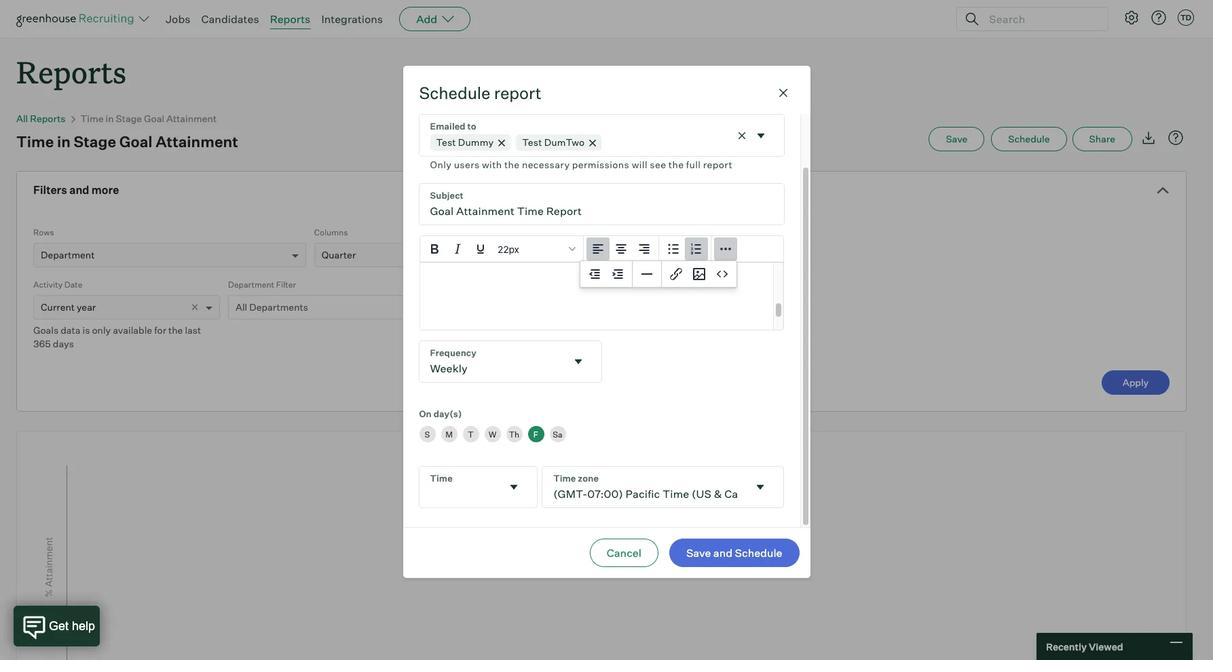 Task type: describe. For each thing, give the bounding box(es) containing it.
test for test dummy
[[436, 137, 456, 148]]

report inside 'field'
[[703, 159, 732, 171]]

th
[[509, 429, 519, 440]]

year
[[77, 302, 96, 313]]

department for department filter
[[228, 280, 274, 290]]

none field clear selection
[[419, 115, 784, 173]]

data
[[61, 325, 80, 336]]

only
[[430, 159, 452, 171]]

recently
[[1046, 641, 1087, 653]]

will
[[632, 159, 648, 171]]

integrations link
[[321, 12, 383, 26]]

schedule button
[[991, 127, 1067, 151]]

time in stage goal attainment link
[[80, 113, 217, 124]]

1 vertical spatial stage
[[74, 132, 116, 151]]

download image
[[1140, 130, 1157, 146]]

goals
[[33, 325, 59, 336]]

with
[[482, 159, 502, 171]]

0 vertical spatial attainment
[[166, 113, 217, 124]]

2 vertical spatial reports
[[30, 113, 66, 124]]

×
[[191, 299, 199, 314]]

filters
[[33, 183, 67, 197]]

activity
[[33, 280, 63, 290]]

22px button
[[492, 238, 580, 261]]

save for save and schedule
[[686, 546, 711, 560]]

date
[[64, 280, 82, 290]]

recently viewed
[[1046, 641, 1123, 653]]

toggle flyout image
[[572, 355, 585, 369]]

users
[[454, 159, 480, 171]]

0 horizontal spatial time
[[16, 132, 54, 151]]

jobs
[[166, 12, 190, 26]]

apply
[[1123, 377, 1149, 388]]

save for save
[[946, 133, 967, 145]]

greenhouse recruiting image
[[16, 11, 138, 27]]

td button
[[1178, 10, 1194, 26]]

td button
[[1175, 7, 1197, 29]]

0 vertical spatial stage
[[116, 113, 142, 124]]

all reports link
[[16, 113, 66, 124]]

goals data is only available for the last 365 days
[[33, 325, 201, 350]]

department filter
[[228, 280, 296, 290]]

permissions
[[572, 159, 629, 171]]

close modal icon image
[[775, 85, 791, 101]]

the inside the goals data is only available for the last 365 days
[[168, 325, 183, 336]]

dummy
[[458, 137, 494, 148]]

filter
[[276, 280, 296, 290]]

full
[[686, 159, 701, 171]]

add button
[[399, 7, 471, 31]]

only users with the necessary permissions will see the full report
[[430, 159, 732, 171]]

apply button
[[1102, 371, 1170, 395]]

1 horizontal spatial the
[[504, 159, 520, 171]]

w
[[489, 429, 496, 440]]

22px
[[497, 243, 519, 255]]

1 vertical spatial attainment
[[156, 132, 238, 151]]

f
[[533, 429, 538, 440]]

is
[[82, 325, 90, 336]]

jobs link
[[166, 12, 190, 26]]

s
[[425, 429, 430, 440]]

department option
[[41, 249, 95, 261]]

all departments
[[236, 302, 308, 313]]

sa
[[553, 429, 563, 440]]

clear selection image
[[735, 129, 748, 142]]

365
[[33, 338, 51, 350]]

1 horizontal spatial in
[[106, 113, 114, 124]]

days
[[53, 338, 74, 350]]

xychart image
[[33, 432, 1170, 660]]

save and schedule this report to revisit it! element
[[929, 127, 991, 151]]

save button
[[929, 127, 984, 151]]

add
[[416, 12, 437, 26]]

current
[[41, 302, 75, 313]]



Task type: vqa. For each thing, say whether or not it's contained in the screenshot.
Designer LINK
no



Task type: locate. For each thing, give the bounding box(es) containing it.
0 horizontal spatial all
[[16, 113, 28, 124]]

activity date
[[33, 280, 82, 290]]

None text field
[[419, 184, 784, 225], [419, 342, 566, 382], [419, 184, 784, 225], [419, 342, 566, 382]]

test up necessary
[[522, 137, 542, 148]]

none field toggle flyout
[[419, 342, 601, 382]]

1 test from the left
[[436, 137, 456, 148]]

filters and more
[[33, 183, 119, 197]]

1 vertical spatial all
[[236, 302, 247, 313]]

all for all departments
[[236, 302, 247, 313]]

all
[[16, 113, 28, 124], [236, 302, 247, 313]]

quarter
[[322, 249, 356, 261]]

1 horizontal spatial all
[[236, 302, 247, 313]]

only
[[92, 325, 111, 336]]

0 vertical spatial department
[[41, 249, 95, 261]]

group
[[579, 261, 737, 289]]

test for test dumtwo
[[522, 137, 542, 148]]

time right all reports
[[80, 113, 104, 124]]

t
[[468, 429, 474, 440]]

None field
[[419, 115, 784, 173], [419, 342, 601, 382], [419, 467, 537, 508], [542, 467, 784, 508], [419, 467, 537, 508], [542, 467, 784, 508]]

0 vertical spatial in
[[106, 113, 114, 124]]

0 vertical spatial schedule
[[419, 83, 490, 103]]

and for save
[[713, 546, 732, 560]]

0 vertical spatial report
[[494, 83, 541, 103]]

schedule inside save and schedule button
[[735, 546, 782, 560]]

dumtwo
[[544, 137, 585, 148]]

departments
[[249, 302, 308, 313]]

0 vertical spatial all
[[16, 113, 28, 124]]

the left the full
[[669, 159, 684, 171]]

goal
[[144, 113, 164, 124], [119, 132, 152, 151]]

1 horizontal spatial test
[[522, 137, 542, 148]]

1 vertical spatial in
[[57, 132, 71, 151]]

none field containing test dummy
[[419, 115, 784, 173]]

current year
[[41, 302, 96, 313]]

department for department
[[41, 249, 95, 261]]

stage
[[116, 113, 142, 124], [74, 132, 116, 151]]

schedule
[[419, 83, 490, 103], [1008, 133, 1050, 145], [735, 546, 782, 560]]

integrations
[[321, 12, 383, 26]]

0 horizontal spatial department
[[41, 249, 95, 261]]

1 horizontal spatial department
[[228, 280, 274, 290]]

toggle flyout image
[[754, 129, 767, 142], [507, 481, 521, 494], [754, 481, 767, 494]]

all for all reports
[[16, 113, 28, 124]]

0 horizontal spatial in
[[57, 132, 71, 151]]

and for filters
[[69, 183, 89, 197]]

on day(s)
[[419, 409, 462, 420]]

cancel
[[607, 546, 641, 560]]

time
[[80, 113, 104, 124], [16, 132, 54, 151]]

schedule for schedule
[[1008, 133, 1050, 145]]

toolbar
[[583, 236, 659, 263], [659, 236, 711, 263], [711, 236, 740, 263], [580, 261, 632, 288], [661, 261, 736, 288]]

schedule for schedule report
[[419, 83, 490, 103]]

faq image
[[1168, 130, 1184, 146]]

and inside save and schedule button
[[713, 546, 732, 560]]

attainment
[[166, 113, 217, 124], [156, 132, 238, 151]]

reports
[[270, 12, 310, 26], [16, 52, 126, 92], [30, 113, 66, 124]]

for
[[154, 325, 166, 336]]

share button
[[1072, 127, 1132, 151]]

1 vertical spatial department
[[228, 280, 274, 290]]

the right for
[[168, 325, 183, 336]]

save
[[946, 133, 967, 145], [686, 546, 711, 560]]

more
[[92, 183, 119, 197]]

save and schedule button
[[669, 539, 799, 567]]

share
[[1089, 133, 1115, 145]]

1 horizontal spatial save
[[946, 133, 967, 145]]

0 horizontal spatial schedule
[[419, 83, 490, 103]]

0 vertical spatial time
[[80, 113, 104, 124]]

see
[[650, 159, 666, 171]]

time down all reports link at the top
[[16, 132, 54, 151]]

test
[[436, 137, 456, 148], [522, 137, 542, 148]]

0 horizontal spatial test
[[436, 137, 456, 148]]

0 vertical spatial and
[[69, 183, 89, 197]]

1 vertical spatial report
[[703, 159, 732, 171]]

reports link
[[270, 12, 310, 26]]

1 vertical spatial schedule
[[1008, 133, 1050, 145]]

current year option
[[41, 302, 96, 313]]

1 vertical spatial goal
[[119, 132, 152, 151]]

22px toolbar
[[420, 236, 583, 263]]

day(s)
[[434, 409, 462, 420]]

None text field
[[419, 467, 502, 508], [542, 467, 748, 508], [419, 467, 502, 508], [542, 467, 748, 508]]

schedule inside schedule button
[[1008, 133, 1050, 145]]

quarter option
[[322, 249, 356, 261]]

necessary
[[522, 159, 570, 171]]

report up 'test dumtwo'
[[494, 83, 541, 103]]

1 horizontal spatial schedule
[[735, 546, 782, 560]]

td
[[1180, 13, 1191, 22]]

0 horizontal spatial save
[[686, 546, 711, 560]]

viewed
[[1089, 641, 1123, 653]]

candidates
[[201, 12, 259, 26]]

1 horizontal spatial time
[[80, 113, 104, 124]]

rows
[[33, 228, 54, 238]]

0 vertical spatial time in stage goal attainment
[[80, 113, 217, 124]]

0 horizontal spatial the
[[168, 325, 183, 336]]

last
[[185, 325, 201, 336]]

1 vertical spatial reports
[[16, 52, 126, 92]]

candidates link
[[201, 12, 259, 26]]

test dummy
[[436, 137, 494, 148]]

the
[[504, 159, 520, 171], [669, 159, 684, 171], [168, 325, 183, 336]]

all reports
[[16, 113, 66, 124]]

save and schedule
[[686, 546, 782, 560]]

in
[[106, 113, 114, 124], [57, 132, 71, 151]]

1 vertical spatial time in stage goal attainment
[[16, 132, 238, 151]]

22px group
[[420, 236, 783, 263]]

1 horizontal spatial and
[[713, 546, 732, 560]]

0 vertical spatial reports
[[270, 12, 310, 26]]

1 vertical spatial save
[[686, 546, 711, 560]]

schedule report
[[419, 83, 541, 103]]

on
[[419, 409, 432, 420]]

configure image
[[1123, 10, 1140, 26]]

2 horizontal spatial the
[[669, 159, 684, 171]]

and
[[69, 183, 89, 197], [713, 546, 732, 560]]

columns
[[314, 228, 348, 238]]

2 horizontal spatial schedule
[[1008, 133, 1050, 145]]

department up date
[[41, 249, 95, 261]]

1 horizontal spatial report
[[703, 159, 732, 171]]

time in stage goal attainment
[[80, 113, 217, 124], [16, 132, 238, 151]]

1 vertical spatial time
[[16, 132, 54, 151]]

0 vertical spatial goal
[[144, 113, 164, 124]]

0 vertical spatial save
[[946, 133, 967, 145]]

0 horizontal spatial and
[[69, 183, 89, 197]]

report right the full
[[703, 159, 732, 171]]

department
[[41, 249, 95, 261], [228, 280, 274, 290]]

0 horizontal spatial report
[[494, 83, 541, 103]]

test dumtwo
[[522, 137, 585, 148]]

available
[[113, 325, 152, 336]]

2 vertical spatial schedule
[[735, 546, 782, 560]]

report
[[494, 83, 541, 103], [703, 159, 732, 171]]

cancel button
[[590, 539, 658, 567]]

2 test from the left
[[522, 137, 542, 148]]

test up only
[[436, 137, 456, 148]]

department up all departments
[[228, 280, 274, 290]]

1 vertical spatial and
[[713, 546, 732, 560]]

m
[[445, 429, 453, 440]]

the right with
[[504, 159, 520, 171]]

Search text field
[[986, 9, 1096, 29]]



